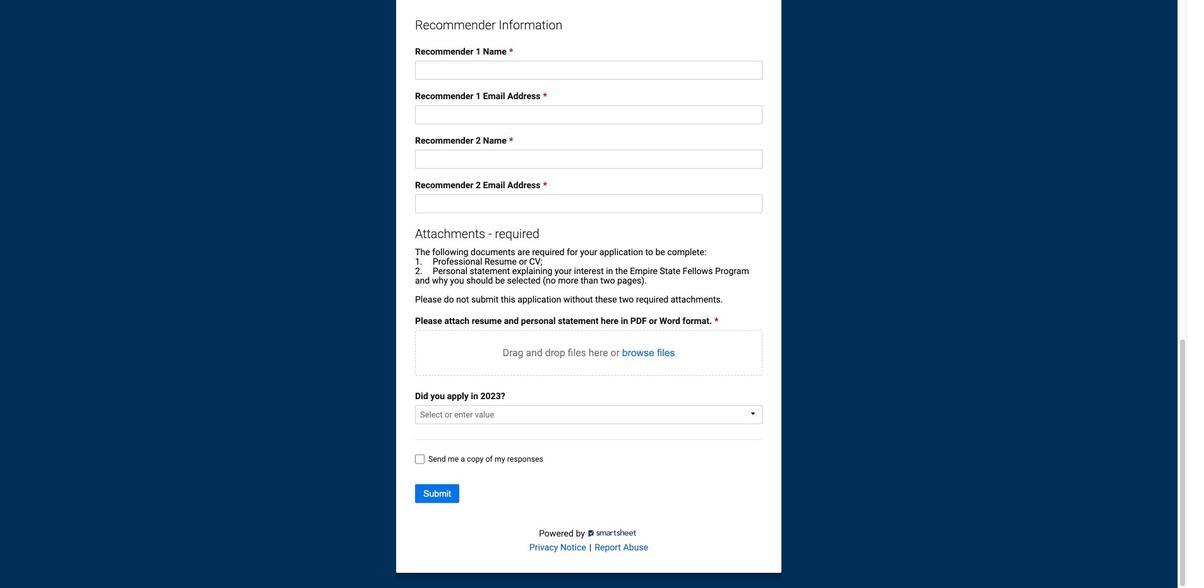 Task type: describe. For each thing, give the bounding box(es) containing it.
logo image
[[588, 522, 639, 544]]



Task type: vqa. For each thing, say whether or not it's contained in the screenshot.
"Yes" radio to the bottom
no



Task type: locate. For each thing, give the bounding box(es) containing it.
None checkbox
[[415, 455, 425, 464]]

application
[[415, 391, 763, 428]]

None field
[[415, 61, 763, 80], [415, 105, 763, 124], [415, 150, 763, 169], [415, 194, 763, 213], [415, 61, 763, 80], [415, 105, 763, 124], [415, 150, 763, 169], [415, 194, 763, 213]]



